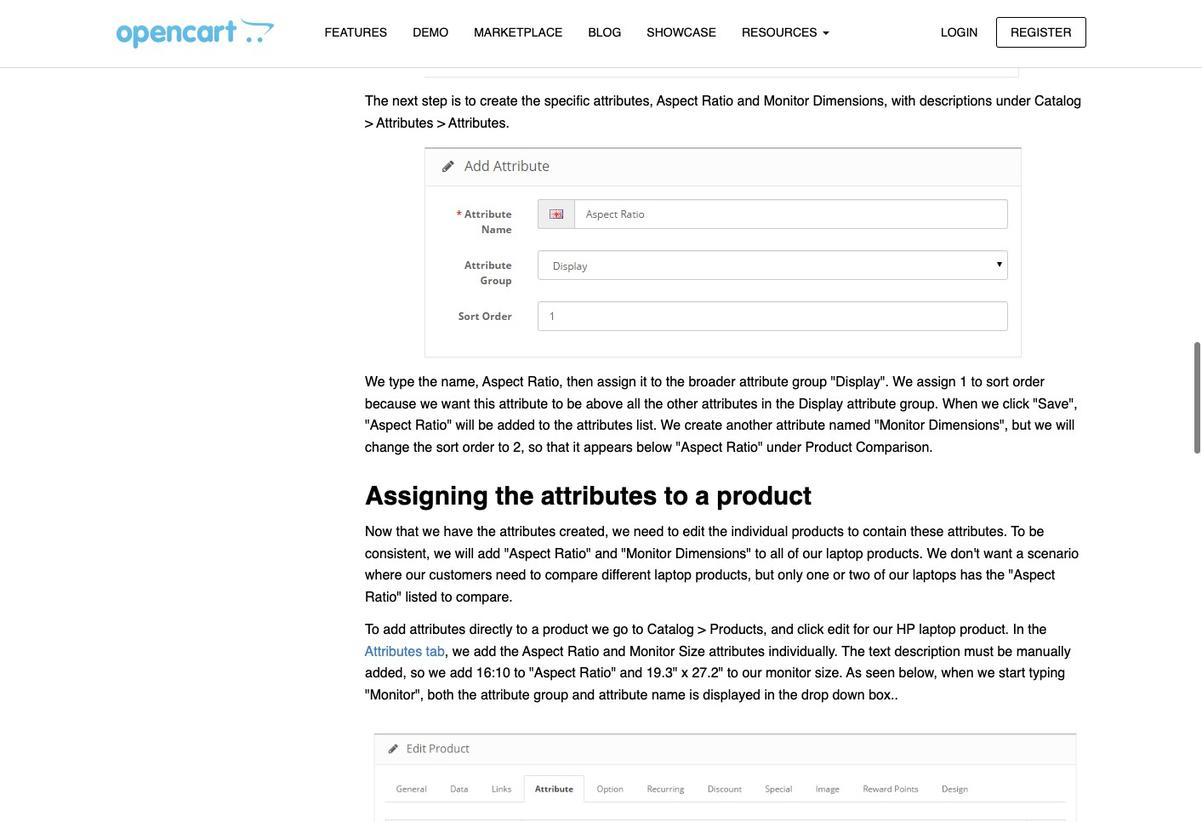 Task type: locate. For each thing, give the bounding box(es) containing it.
group inside we type the name, aspect ratio, then assign it to the broader attribute group "display". we assign 1 to sort order because we want this attribute to be above all the other attributes in the display attribute group. when we click "save", "aspect ratio" will be added to the attributes list. we create another attribute named "monitor dimensions", but we will change the sort order to 2, so that it appears below "aspect ratio" under product comparison.
[[793, 375, 827, 390]]

create inside we type the name, aspect ratio, then assign it to the broader attribute group "display". we assign 1 to sort order because we want this attribute to be above all the other attributes in the display attribute group. when we click "save", "aspect ratio" will be added to the attributes list. we create another attribute named "monitor dimensions", but we will change the sort order to 2, so that it appears below "aspect ratio" under product comparison.
[[685, 418, 723, 434]]

comparison.
[[856, 440, 933, 455]]

2 vertical spatial aspect
[[523, 644, 564, 659]]

0 horizontal spatial to
[[365, 622, 380, 637]]

"monitor inside we type the name, aspect ratio, then assign it to the broader attribute group "display". we assign 1 to sort order because we want this attribute to be above all the other attributes in the display attribute group. when we click "save", "aspect ratio" will be added to the attributes list. we create another attribute named "monitor dimensions", but we will change the sort order to 2, so that it appears below "aspect ratio" under product comparison.
[[875, 418, 925, 434]]

attributes inside to add attributes directly to a product we go to catalog > products, and click edit for our hp laptop product. in the attributes tab
[[410, 622, 466, 637]]

above
[[586, 396, 623, 412]]

0 horizontal spatial catalog
[[647, 622, 694, 637]]

will up customers
[[455, 546, 474, 561]]

group inside , we add the aspect ratio and monitor size attributes individually. the text description must be manually added, so we add 16:10 to "aspect ratio" and 19.3" x 27.2" to our monitor size. as seen below, when we start typing "monitor", both the attribute group and attribute name is displayed in the drop down box..
[[534, 687, 569, 703]]

27.2"
[[692, 666, 724, 681]]

1 horizontal spatial click
[[1003, 396, 1030, 412]]

click left the "save",
[[1003, 396, 1030, 412]]

we
[[420, 396, 438, 412], [982, 396, 1000, 412], [1035, 418, 1053, 434], [423, 524, 440, 540], [613, 524, 630, 540], [434, 546, 451, 561], [592, 622, 610, 637], [453, 644, 470, 659], [429, 666, 446, 681], [978, 666, 995, 681]]

to inside the next step is to create the specific attributes, aspect ratio and monitor dimensions, with descriptions under catalog > attributes > attributes.
[[465, 94, 476, 109]]

our inside , we add the aspect ratio and monitor size attributes individually. the text description must be manually added, so we add 16:10 to "aspect ratio" and 19.3" x 27.2" to our monitor size. as seen below, when we start typing "monitor", both the attribute group and attribute name is displayed in the drop down box..
[[743, 666, 762, 681]]

1 horizontal spatial it
[[640, 375, 647, 390]]

>
[[365, 115, 373, 131], [437, 115, 445, 131], [698, 622, 706, 637]]

two
[[849, 568, 871, 583]]

1 horizontal spatial create
[[685, 418, 723, 434]]

to up dimensions"
[[668, 524, 679, 540]]

and inside the next step is to create the specific attributes, aspect ratio and monitor dimensions, with descriptions under catalog > attributes > attributes.
[[738, 94, 760, 109]]

1 vertical spatial of
[[874, 568, 886, 583]]

2 vertical spatial a
[[532, 622, 539, 637]]

of
[[788, 546, 799, 561], [874, 568, 886, 583]]

catalog
[[1035, 94, 1082, 109], [647, 622, 694, 637]]

1 horizontal spatial laptop
[[827, 546, 864, 561]]

want down attributes.
[[984, 546, 1013, 561]]

we left type
[[365, 375, 385, 390]]

to up displayed
[[727, 666, 739, 681]]

0 vertical spatial but
[[1012, 418, 1031, 434]]

group
[[793, 375, 827, 390], [534, 687, 569, 703]]

that up the consistent,
[[396, 524, 419, 540]]

our up listed
[[406, 568, 426, 583]]

be inside , we add the aspect ratio and monitor size attributes individually. the text description must be manually added, so we add 16:10 to "aspect ratio" and 19.3" x 27.2" to our monitor size. as seen below, when we start typing "monitor", both the attribute group and attribute name is displayed in the drop down box..
[[998, 644, 1013, 659]]

1 vertical spatial product
[[543, 622, 588, 637]]

attribute
[[740, 375, 789, 390], [499, 396, 548, 412], [847, 396, 897, 412], [777, 418, 826, 434], [481, 687, 530, 703], [599, 687, 648, 703]]

but inside now that we have the attributes created, we need to edit the individual products to contain these attributes. to be consistent, we will add "aspect ratio" and "monitor dimensions" to all of our laptop products. we don't want a scenario where our customers need to compare different laptop products, but only one or two of our laptops has the "aspect ratio" listed to compare.
[[755, 568, 774, 583]]

listed
[[406, 590, 437, 605]]

our up displayed
[[743, 666, 762, 681]]

will down the "save",
[[1056, 418, 1075, 434]]

ratio" down go
[[580, 666, 616, 681]]

under right descriptions
[[996, 94, 1031, 109]]

attribute down 19.3"
[[599, 687, 648, 703]]

aspect for then
[[483, 375, 524, 390]]

0 vertical spatial in
[[762, 396, 772, 412]]

hp
[[897, 622, 916, 637]]

0 horizontal spatial is
[[451, 94, 461, 109]]

1 vertical spatial ratio
[[568, 644, 599, 659]]

0 vertical spatial it
[[640, 375, 647, 390]]

sort right 1
[[987, 375, 1009, 390]]

login link
[[927, 17, 993, 48]]

0 vertical spatial aspect
[[657, 94, 698, 109]]

products.
[[867, 546, 923, 561]]

"monitor up "comparison."
[[875, 418, 925, 434]]

have
[[444, 524, 473, 540]]

1 vertical spatial catalog
[[647, 622, 694, 637]]

marketplace link
[[461, 18, 576, 48]]

1 horizontal spatial ratio
[[702, 94, 734, 109]]

1 horizontal spatial under
[[996, 94, 1031, 109]]

1 vertical spatial is
[[690, 687, 700, 703]]

1 vertical spatial so
[[411, 666, 425, 681]]

need up the compare.
[[496, 568, 526, 583]]

the inside the next step is to create the specific attributes, aspect ratio and monitor dimensions, with descriptions under catalog > attributes > attributes.
[[522, 94, 541, 109]]

"aspect
[[365, 418, 412, 434], [676, 440, 723, 455], [504, 546, 551, 561], [1009, 568, 1056, 583], [529, 666, 576, 681]]

1 horizontal spatial is
[[690, 687, 700, 703]]

1 vertical spatial to
[[365, 622, 380, 637]]

1 vertical spatial in
[[765, 687, 775, 703]]

individual
[[732, 524, 788, 540]]

1 vertical spatial create
[[685, 418, 723, 434]]

monitor inside , we add the aspect ratio and monitor size attributes individually. the text description must be manually added, so we add 16:10 to "aspect ratio" and 19.3" x 27.2" to our monitor size. as seen below, when we start typing "monitor", both the attribute group and attribute name is displayed in the drop down box..
[[630, 644, 675, 659]]

0 vertical spatial click
[[1003, 396, 1030, 412]]

0 vertical spatial a
[[696, 481, 710, 510]]

so
[[529, 440, 543, 455], [411, 666, 425, 681]]

attributes left created,
[[500, 524, 556, 540]]

1 vertical spatial need
[[496, 568, 526, 583]]

0 horizontal spatial ratio
[[568, 644, 599, 659]]

or
[[833, 568, 846, 583]]

the inside the next step is to create the specific attributes, aspect ratio and monitor dimensions, with descriptions under catalog > attributes > attributes.
[[365, 94, 389, 109]]

register link
[[997, 17, 1086, 48]]

0 vertical spatial "monitor
[[875, 418, 925, 434]]

0 horizontal spatial laptop
[[655, 568, 692, 583]]

to
[[465, 94, 476, 109], [651, 375, 662, 390], [972, 375, 983, 390], [552, 396, 563, 412], [539, 418, 550, 434], [498, 440, 510, 455], [664, 481, 689, 510], [668, 524, 679, 540], [848, 524, 859, 540], [755, 546, 767, 561], [530, 568, 542, 583], [441, 590, 452, 605], [517, 622, 528, 637], [632, 622, 644, 637], [514, 666, 526, 681], [727, 666, 739, 681]]

we inside to add attributes directly to a product we go to catalog > products, and click edit for our hp laptop product. in the attributes tab
[[592, 622, 610, 637]]

so right 2,
[[529, 440, 543, 455]]

aspect inside we type the name, aspect ratio, then assign it to the broader attribute group "display". we assign 1 to sort order because we want this attribute to be above all the other attributes in the display attribute group. when we click "save", "aspect ratio" will be added to the attributes list. we create another attribute named "monitor dimensions", but we will change the sort order to 2, so that it appears below "aspect ratio" under product comparison.
[[483, 375, 524, 390]]

display attributes image
[[424, 0, 1028, 80]]

0 horizontal spatial so
[[411, 666, 425, 681]]

attributes inside the next step is to create the specific attributes, aspect ratio and monitor dimensions, with descriptions under catalog > attributes > attributes.
[[376, 115, 434, 131]]

1 vertical spatial sort
[[436, 440, 459, 455]]

ratio inside the next step is to create the specific attributes, aspect ratio and monitor dimensions, with descriptions under catalog > attributes > attributes.
[[702, 94, 734, 109]]

the right type
[[419, 375, 438, 390]]

monitor up 19.3"
[[630, 644, 675, 659]]

we inside now that we have the attributes created, we need to edit the individual products to contain these attributes. to be consistent, we will add "aspect ratio" and "monitor dimensions" to all of our laptop products. we don't want a scenario where our customers need to compare different laptop products, but only one or two of our laptops has the "aspect ratio" listed to compare.
[[927, 546, 947, 561]]

0 vertical spatial product
[[717, 481, 812, 510]]

1 vertical spatial all
[[771, 546, 784, 561]]

now that we have the attributes created, we need to edit the individual products to contain these attributes. to be consistent, we will add "aspect ratio" and "monitor dimensions" to all of our laptop products. we don't want a scenario where our customers need to compare different laptop products, but only one or two of our laptops has the "aspect ratio" listed to compare.
[[365, 524, 1079, 605]]

attributes down products,
[[709, 644, 765, 659]]

be up start
[[998, 644, 1013, 659]]

need up different
[[634, 524, 664, 540]]

in
[[1013, 622, 1025, 637]]

1 vertical spatial group
[[534, 687, 569, 703]]

0 horizontal spatial monitor
[[630, 644, 675, 659]]

to down "individual"
[[755, 546, 767, 561]]

1 horizontal spatial the
[[842, 644, 865, 659]]

attributes up added,
[[365, 644, 422, 659]]

to add attributes directly to a product we go to catalog > products, and click edit for our hp laptop product. in the attributes tab
[[365, 622, 1047, 659]]

features link
[[312, 18, 400, 48]]

add inside now that we have the attributes created, we need to edit the individual products to contain these attributes. to be consistent, we will add "aspect ratio" and "monitor dimensions" to all of our laptop products. we don't want a scenario where our customers need to compare different laptop products, but only one or two of our laptops has the "aspect ratio" listed to compare.
[[478, 546, 501, 561]]

we right the list.
[[661, 418, 681, 434]]

be down "then" at the top of the page
[[567, 396, 582, 412]]

0 vertical spatial all
[[627, 396, 641, 412]]

to up attributes tab link
[[365, 622, 380, 637]]

that inside now that we have the attributes created, we need to edit the individual products to contain these attributes. to be consistent, we will add "aspect ratio" and "monitor dimensions" to all of our laptop products. we don't want a scenario where our customers need to compare different laptop products, but only one or two of our laptops has the "aspect ratio" listed to compare.
[[396, 524, 419, 540]]

tab
[[426, 644, 445, 659]]

attribute up added
[[499, 396, 548, 412]]

where
[[365, 568, 402, 583]]

the right the both
[[458, 687, 477, 703]]

create
[[480, 94, 518, 109], [685, 418, 723, 434]]

the down the monitor
[[779, 687, 798, 703]]

0 vertical spatial is
[[451, 94, 461, 109]]

attributes tab link
[[365, 644, 445, 659]]

the up the list.
[[644, 396, 663, 412]]

we right ,
[[453, 644, 470, 659]]

0 vertical spatial group
[[793, 375, 827, 390]]

0 vertical spatial want
[[442, 396, 470, 412]]

, we add the aspect ratio and monitor size attributes individually. the text description must be manually added, so we add 16:10 to "aspect ratio" and 19.3" x 27.2" to our monitor size. as seen below, when we start typing "monitor", both the attribute group and attribute name is displayed in the drop down box..
[[365, 644, 1071, 703]]

1 vertical spatial click
[[798, 622, 824, 637]]

sort up the assigning
[[436, 440, 459, 455]]

want down name,
[[442, 396, 470, 412]]

0 vertical spatial attributes
[[376, 115, 434, 131]]

it
[[640, 375, 647, 390], [573, 440, 580, 455]]

0 vertical spatial order
[[1013, 375, 1045, 390]]

1 vertical spatial "monitor
[[622, 546, 672, 561]]

list.
[[637, 418, 657, 434]]

demo
[[413, 26, 449, 39]]

only
[[778, 568, 803, 583]]

0 vertical spatial that
[[547, 440, 570, 455]]

1 vertical spatial the
[[842, 644, 865, 659]]

0 horizontal spatial assign
[[597, 375, 637, 390]]

"aspect right 16:10
[[529, 666, 576, 681]]

0 horizontal spatial need
[[496, 568, 526, 583]]

2 horizontal spatial >
[[698, 622, 706, 637]]

0 vertical spatial under
[[996, 94, 1031, 109]]

our down products
[[803, 546, 823, 561]]

add inside to add attributes directly to a product we go to catalog > products, and click edit for our hp laptop product. in the attributes tab
[[383, 622, 406, 637]]

named
[[830, 418, 871, 434]]

to right go
[[632, 622, 644, 637]]

ratio" down because
[[415, 418, 452, 434]]

so inside , we add the aspect ratio and monitor size attributes individually. the text description must be manually added, so we add 16:10 to "aspect ratio" and 19.3" x 27.2" to our monitor size. as seen below, when we start typing "monitor", both the attribute group and attribute name is displayed in the drop down box..
[[411, 666, 425, 681]]

to right 16:10
[[514, 666, 526, 681]]

0 horizontal spatial the
[[365, 94, 389, 109]]

we down must
[[978, 666, 995, 681]]

displayed
[[703, 687, 761, 703]]

be up the scenario
[[1030, 524, 1045, 540]]

but left only
[[755, 568, 774, 583]]

order
[[1013, 375, 1045, 390], [463, 440, 495, 455]]

our inside to add attributes directly to a product we go to catalog > products, and click edit for our hp laptop product. in the attributes tab
[[873, 622, 893, 637]]

aspect for and
[[523, 644, 564, 659]]

create inside the next step is to create the specific attributes, aspect ratio and monitor dimensions, with descriptions under catalog > attributes > attributes.
[[480, 94, 518, 109]]

in down the monitor
[[765, 687, 775, 703]]

monitor
[[764, 94, 809, 109], [630, 644, 675, 659]]

1 vertical spatial under
[[767, 440, 802, 455]]

a
[[696, 481, 710, 510], [1017, 546, 1024, 561], [532, 622, 539, 637]]

attributes down next
[[376, 115, 434, 131]]

aspect ratio image
[[420, 145, 1032, 361]]

0 vertical spatial so
[[529, 440, 543, 455]]

to up attributes. at the left of page
[[465, 94, 476, 109]]

the up as
[[842, 644, 865, 659]]

laptop
[[827, 546, 864, 561], [655, 568, 692, 583], [919, 622, 956, 637]]

next
[[392, 94, 418, 109]]

but inside we type the name, aspect ratio, then assign it to the broader attribute group "display". we assign 1 to sort order because we want this attribute to be above all the other attributes in the display attribute group. when we click "save", "aspect ratio" will be added to the attributes list. we create another attribute named "monitor dimensions", but we will change the sort order to 2, so that it appears below "aspect ratio" under product comparison.
[[1012, 418, 1031, 434]]

0 horizontal spatial a
[[532, 622, 539, 637]]

"aspect up compare at the bottom left of page
[[504, 546, 551, 561]]

1 vertical spatial attributes
[[365, 644, 422, 659]]

the up dimensions"
[[709, 524, 728, 540]]

specific
[[545, 94, 590, 109]]

click inside we type the name, aspect ratio, then assign it to the broader attribute group "display". we assign 1 to sort order because we want this attribute to be above all the other attributes in the display attribute group. when we click "save", "aspect ratio" will be added to the attributes list. we create another attribute named "monitor dimensions", but we will change the sort order to 2, so that it appears below "aspect ratio" under product comparison.
[[1003, 396, 1030, 412]]

0 horizontal spatial of
[[788, 546, 799, 561]]

catalog inside the next step is to create the specific attributes, aspect ratio and monitor dimensions, with descriptions under catalog > attributes > attributes.
[[1035, 94, 1082, 109]]

that right 2,
[[547, 440, 570, 455]]

a right directly
[[532, 622, 539, 637]]

0 vertical spatial ratio
[[702, 94, 734, 109]]

create down "other"
[[685, 418, 723, 434]]

assign left 1
[[917, 375, 956, 390]]

ratio down compare at the bottom left of page
[[568, 644, 599, 659]]

0 vertical spatial catalog
[[1035, 94, 1082, 109]]

other
[[667, 396, 698, 412]]

to inside to add attributes directly to a product we go to catalog > products, and click edit for our hp laptop product. in the attributes tab
[[365, 622, 380, 637]]

0 horizontal spatial create
[[480, 94, 518, 109]]

0 vertical spatial to
[[1012, 524, 1026, 540]]

when
[[942, 666, 974, 681]]

in up another
[[762, 396, 772, 412]]

ratio inside , we add the aspect ratio and monitor size attributes individually. the text description must be manually added, so we add 16:10 to "aspect ratio" and 19.3" x 27.2" to our monitor size. as seen below, when we start typing "monitor", both the attribute group and attribute name is displayed in the drop down box..
[[568, 644, 599, 659]]

laptop up description
[[919, 622, 956, 637]]

created,
[[560, 524, 609, 540]]

blog link
[[576, 18, 634, 48]]

and inside now that we have the attributes created, we need to edit the individual products to contain these attributes. to be consistent, we will add "aspect ratio" and "monitor dimensions" to all of our laptop products. we don't want a scenario where our customers need to compare different laptop products, but only one or two of our laptops has the "aspect ratio" listed to compare.
[[595, 546, 618, 561]]

1 vertical spatial monitor
[[630, 644, 675, 659]]

we right because
[[420, 396, 438, 412]]

we right created,
[[613, 524, 630, 540]]

is
[[451, 94, 461, 109], [690, 687, 700, 703]]

attribute down 16:10
[[481, 687, 530, 703]]

click up individually.
[[798, 622, 824, 637]]

0 horizontal spatial but
[[755, 568, 774, 583]]

one
[[807, 568, 830, 583]]

a left the scenario
[[1017, 546, 1024, 561]]

1 vertical spatial aspect
[[483, 375, 524, 390]]

ratio"
[[415, 418, 452, 434], [727, 440, 763, 455], [555, 546, 591, 561], [365, 590, 402, 605], [580, 666, 616, 681]]

this
[[474, 396, 495, 412]]

aspect inside , we add the aspect ratio and monitor size attributes individually. the text description must be manually added, so we add 16:10 to "aspect ratio" and 19.3" x 27.2" to our monitor size. as seen below, when we start typing "monitor", both the attribute group and attribute name is displayed in the drop down box..
[[523, 644, 564, 659]]

0 horizontal spatial group
[[534, 687, 569, 703]]

and inside to add attributes directly to a product we go to catalog > products, and click edit for our hp laptop product. in the attributes tab
[[771, 622, 794, 637]]

want
[[442, 396, 470, 412], [984, 546, 1013, 561]]

all up the list.
[[627, 396, 641, 412]]

1 horizontal spatial "monitor
[[875, 418, 925, 434]]

display
[[799, 396, 844, 412]]

1 vertical spatial want
[[984, 546, 1013, 561]]

ratio down display attributes image
[[702, 94, 734, 109]]

aspect up this
[[483, 375, 524, 390]]

login
[[941, 25, 978, 39]]

the left next
[[365, 94, 389, 109]]

x
[[682, 666, 689, 681]]

1 horizontal spatial want
[[984, 546, 1013, 561]]

1 horizontal spatial assign
[[917, 375, 956, 390]]

0 horizontal spatial click
[[798, 622, 824, 637]]

catalog inside to add attributes directly to a product we go to catalog > products, and click edit for our hp laptop product. in the attributes tab
[[647, 622, 694, 637]]

order up the "save",
[[1013, 375, 1045, 390]]

0 horizontal spatial that
[[396, 524, 419, 540]]

attribute down "display".
[[847, 396, 897, 412]]

1 horizontal spatial to
[[1012, 524, 1026, 540]]

the left specific
[[522, 94, 541, 109]]

catalog up the size
[[647, 622, 694, 637]]

create up attributes. at the left of page
[[480, 94, 518, 109]]

1 horizontal spatial edit
[[828, 622, 850, 637]]

ratio" inside , we add the aspect ratio and monitor size attributes individually. the text description must be manually added, so we add 16:10 to "aspect ratio" and 19.3" x 27.2" to our monitor size. as seen below, when we start typing "monitor", both the attribute group and attribute name is displayed in the drop down box..
[[580, 666, 616, 681]]

the
[[365, 94, 389, 109], [842, 644, 865, 659]]

attributes
[[376, 115, 434, 131], [365, 644, 422, 659]]

aspect down compare at the bottom left of page
[[523, 644, 564, 659]]

1 horizontal spatial monitor
[[764, 94, 809, 109]]

the up "other"
[[666, 375, 685, 390]]

0 vertical spatial create
[[480, 94, 518, 109]]

aspect right attributes,
[[657, 94, 698, 109]]

0 vertical spatial monitor
[[764, 94, 809, 109]]

we down tab
[[429, 666, 446, 681]]

monitor left dimensions,
[[764, 94, 809, 109]]

resources link
[[729, 18, 842, 48]]

text
[[869, 644, 891, 659]]

edit up dimensions"
[[683, 524, 705, 540]]

will inside now that we have the attributes created, we need to edit the individual products to contain these attributes. to be consistent, we will add "aspect ratio" and "monitor dimensions" to all of our laptop products. we don't want a scenario where our customers need to compare different laptop products, but only one or two of our laptops has the "aspect ratio" listed to compare.
[[455, 546, 474, 561]]

assign
[[597, 375, 637, 390], [917, 375, 956, 390]]

be down this
[[478, 418, 494, 434]]

but right dimensions",
[[1012, 418, 1031, 434]]

1 horizontal spatial all
[[771, 546, 784, 561]]

step
[[422, 94, 448, 109]]

"monitor up different
[[622, 546, 672, 561]]

0 horizontal spatial all
[[627, 396, 641, 412]]

showcase
[[647, 26, 717, 39]]

must
[[965, 644, 994, 659]]

0 horizontal spatial product
[[543, 622, 588, 637]]

edit
[[683, 524, 705, 540], [828, 622, 850, 637]]

1 horizontal spatial but
[[1012, 418, 1031, 434]]

1 horizontal spatial so
[[529, 440, 543, 455]]

edit left for
[[828, 622, 850, 637]]

in
[[762, 396, 772, 412], [765, 687, 775, 703]]

1 horizontal spatial catalog
[[1035, 94, 1082, 109]]

size.
[[815, 666, 843, 681]]

we up laptops in the right bottom of the page
[[927, 546, 947, 561]]

order left 2,
[[463, 440, 495, 455]]

the down "then" at the top of the page
[[554, 418, 573, 434]]

1 vertical spatial order
[[463, 440, 495, 455]]

product up "individual"
[[717, 481, 812, 510]]

aspect inside the next step is to create the specific attributes, aspect ratio and monitor dimensions, with descriptions under catalog > attributes > attributes.
[[657, 94, 698, 109]]

need
[[634, 524, 664, 540], [496, 568, 526, 583]]

our right for
[[873, 622, 893, 637]]

2,
[[514, 440, 525, 455]]

to right 1
[[972, 375, 983, 390]]

products,
[[710, 622, 767, 637]]

0 vertical spatial need
[[634, 524, 664, 540]]

1 vertical spatial but
[[755, 568, 774, 583]]

1 vertical spatial a
[[1017, 546, 1024, 561]]

of up only
[[788, 546, 799, 561]]

0 vertical spatial sort
[[987, 375, 1009, 390]]

0 horizontal spatial under
[[767, 440, 802, 455]]

monitor inside the next step is to create the specific attributes, aspect ratio and monitor dimensions, with descriptions under catalog > attributes > attributes.
[[764, 94, 809, 109]]

under
[[996, 94, 1031, 109], [767, 440, 802, 455]]

size
[[679, 644, 705, 659]]

1
[[960, 375, 968, 390]]

monitor
[[766, 666, 811, 681]]

so down attributes tab link
[[411, 666, 425, 681]]

we left have
[[423, 524, 440, 540]]

attributes.
[[948, 524, 1008, 540]]

0 vertical spatial the
[[365, 94, 389, 109]]

it up the list.
[[640, 375, 647, 390]]

under inside the next step is to create the specific attributes, aspect ratio and monitor dimensions, with descriptions under catalog > attributes > attributes.
[[996, 94, 1031, 109]]

0 horizontal spatial edit
[[683, 524, 705, 540]]

is inside , we add the aspect ratio and monitor size attributes individually. the text description must be manually added, so we add 16:10 to "aspect ratio" and 19.3" x 27.2" to our monitor size. as seen below, when we start typing "monitor", both the attribute group and attribute name is displayed in the drop down box..
[[690, 687, 700, 703]]



Task type: vqa. For each thing, say whether or not it's contained in the screenshot.
middle Browsing
no



Task type: describe. For each thing, give the bounding box(es) containing it.
to left 2,
[[498, 440, 510, 455]]

all inside we type the name, aspect ratio, then assign it to the broader attribute group "display". we assign 1 to sort order because we want this attribute to be above all the other attributes in the display attribute group. when we click "save", "aspect ratio" will be added to the attributes list. we create another attribute named "monitor dimensions", but we will change the sort order to 2, so that it appears below "aspect ratio" under product comparison.
[[627, 396, 641, 412]]

the right has in the bottom right of the page
[[986, 568, 1005, 583]]

group.
[[900, 396, 939, 412]]

demo link
[[400, 18, 461, 48]]

be inside now that we have the attributes created, we need to edit the individual products to contain these attributes. to be consistent, we will add "aspect ratio" and "monitor dimensions" to all of our laptop products. we don't want a scenario where our customers need to compare different laptop products, but only one or two of our laptops has the "aspect ratio" listed to compare.
[[1030, 524, 1045, 540]]

a inside now that we have the attributes created, we need to edit the individual products to contain these attributes. to be consistent, we will add "aspect ratio" and "monitor dimensions" to all of our laptop products. we don't want a scenario where our customers need to compare different laptop products, but only one or two of our laptops has the "aspect ratio" listed to compare.
[[1017, 546, 1024, 561]]

attribute up another
[[740, 375, 789, 390]]

1 vertical spatial it
[[573, 440, 580, 455]]

product
[[806, 440, 852, 455]]

attributes inside , we add the aspect ratio and monitor size attributes individually. the text description must be manually added, so we add 16:10 to "aspect ratio" and 19.3" x 27.2" to our monitor size. as seen below, when we start typing "monitor", both the attribute group and attribute name is displayed in the drop down box..
[[709, 644, 765, 659]]

for
[[854, 622, 870, 637]]

the up 16:10
[[500, 644, 519, 659]]

1 assign from the left
[[597, 375, 637, 390]]

to left contain
[[848, 524, 859, 540]]

add down directly
[[474, 644, 496, 659]]

with
[[892, 94, 916, 109]]

assigning the attributes to a product
[[365, 481, 812, 510]]

"aspect right below at the bottom right of page
[[676, 440, 723, 455]]

has
[[961, 568, 983, 583]]

we down have
[[434, 546, 451, 561]]

ratio,
[[528, 375, 563, 390]]

the down 2,
[[496, 481, 534, 510]]

all inside now that we have the attributes created, we need to edit the individual products to contain these attributes. to be consistent, we will add "aspect ratio" and "monitor dimensions" to all of our laptop products. we don't want a scenario where our customers need to compare different laptop products, but only one or two of our laptops has the "aspect ratio" listed to compare.
[[771, 546, 784, 561]]

to right directly
[[517, 622, 528, 637]]

to right added
[[539, 418, 550, 434]]

change
[[365, 440, 410, 455]]

assigning
[[365, 481, 489, 510]]

the next step is to create the specific attributes, aspect ratio and monitor dimensions, with descriptions under catalog > attributes > attributes.
[[365, 94, 1082, 131]]

product inside to add attributes directly to a product we go to catalog > products, and click edit for our hp laptop product. in the attributes tab
[[543, 622, 588, 637]]

customers
[[429, 568, 492, 583]]

consistent,
[[365, 546, 430, 561]]

1 horizontal spatial product
[[717, 481, 812, 510]]

"aspect inside , we add the aspect ratio and monitor size attributes individually. the text description must be manually added, so we add 16:10 to "aspect ratio" and 19.3" x 27.2" to our monitor size. as seen below, when we start typing "monitor", both the attribute group and attribute name is displayed in the drop down box..
[[529, 666, 576, 681]]

laptop inside to add attributes directly to a product we go to catalog > products, and click edit for our hp laptop product. in the attributes tab
[[919, 622, 956, 637]]

1 horizontal spatial order
[[1013, 375, 1045, 390]]

product.
[[960, 622, 1009, 637]]

> inside to add attributes directly to a product we go to catalog > products, and click edit for our hp laptop product. in the attributes tab
[[698, 622, 706, 637]]

added
[[497, 418, 535, 434]]

edit inside now that we have the attributes created, we need to edit the individual products to contain these attributes. to be consistent, we will add "aspect ratio" and "monitor dimensions" to all of our laptop products. we don't want a scenario where our customers need to compare different laptop products, but only one or two of our laptops has the "aspect ratio" listed to compare.
[[683, 524, 705, 540]]

"display".
[[831, 375, 889, 390]]

added,
[[365, 666, 407, 681]]

edit inside to add attributes directly to a product we go to catalog > products, and click edit for our hp laptop product. in the attributes tab
[[828, 622, 850, 637]]

showcase link
[[634, 18, 729, 48]]

0 vertical spatial laptop
[[827, 546, 864, 561]]

0 horizontal spatial sort
[[436, 440, 459, 455]]

features
[[325, 26, 387, 39]]

is inside the next step is to create the specific attributes, aspect ratio and monitor dimensions, with descriptions under catalog > attributes > attributes.
[[451, 94, 461, 109]]

"aspect up change
[[365, 418, 412, 434]]

then
[[567, 375, 594, 390]]

both
[[428, 687, 454, 703]]

in inside we type the name, aspect ratio, then assign it to the broader attribute group "display". we assign 1 to sort order because we want this attribute to be above all the other attributes in the display attribute group. when we click "save", "aspect ratio" will be added to the attributes list. we create another attribute named "monitor dimensions", but we will change the sort order to 2, so that it appears below "aspect ratio" under product comparison.
[[762, 396, 772, 412]]

we type the name, aspect ratio, then assign it to the broader attribute group "display". we assign 1 to sort order because we want this attribute to be above all the other attributes in the display attribute group. when we click "save", "aspect ratio" will be added to the attributes list. we create another attribute named "monitor dimensions", but we will change the sort order to 2, so that it appears below "aspect ratio" under product comparison.
[[365, 375, 1078, 455]]

we down the "save",
[[1035, 418, 1053, 434]]

attributes up created,
[[541, 481, 657, 510]]

the inside , we add the aspect ratio and monitor size attributes individually. the text description must be manually added, so we add 16:10 to "aspect ratio" and 19.3" x 27.2" to our monitor size. as seen below, when we start typing "monitor", both the attribute group and attribute name is displayed in the drop down box..
[[842, 644, 865, 659]]

individually.
[[769, 644, 838, 659]]

our down products.
[[889, 568, 909, 583]]

go
[[613, 622, 629, 637]]

scenario
[[1028, 546, 1079, 561]]

down
[[833, 687, 865, 703]]

seen
[[866, 666, 895, 681]]

descriptions
[[920, 94, 993, 109]]

the inside to add attributes directly to a product we go to catalog > products, and click edit for our hp laptop product. in the attributes tab
[[1028, 622, 1047, 637]]

attributes inside now that we have the attributes created, we need to edit the individual products to contain these attributes. to be consistent, we will add "aspect ratio" and "monitor dimensions" to all of our laptop products. we don't want a scenario where our customers need to compare different laptop products, but only one or two of our laptops has the "aspect ratio" listed to compare.
[[500, 524, 556, 540]]

name
[[652, 687, 686, 703]]

another
[[727, 418, 773, 434]]

0 horizontal spatial >
[[365, 115, 373, 131]]

drop
[[802, 687, 829, 703]]

register
[[1011, 25, 1072, 39]]

to right listed
[[441, 590, 452, 605]]

1 vertical spatial laptop
[[655, 568, 692, 583]]

add up the both
[[450, 666, 473, 681]]

start
[[999, 666, 1026, 681]]

1 horizontal spatial a
[[696, 481, 710, 510]]

"monitor inside now that we have the attributes created, we need to edit the individual products to contain these attributes. to be consistent, we will add "aspect ratio" and "monitor dimensions" to all of our laptop products. we don't want a scenario where our customers need to compare different laptop products, but only one or two of our laptops has the "aspect ratio" listed to compare.
[[622, 546, 672, 561]]

these
[[911, 524, 944, 540]]

0 horizontal spatial order
[[463, 440, 495, 455]]

a inside to add attributes directly to a product we go to catalog > products, and click edit for our hp laptop product. in the attributes tab
[[532, 622, 539, 637]]

appears
[[584, 440, 633, 455]]

to left compare at the bottom left of page
[[530, 568, 542, 583]]

resources
[[742, 26, 821, 39]]

1 horizontal spatial sort
[[987, 375, 1009, 390]]

below
[[637, 440, 672, 455]]

compare.
[[456, 590, 513, 605]]

broader
[[689, 375, 736, 390]]

dimensions"
[[676, 546, 752, 561]]

0 vertical spatial of
[[788, 546, 799, 561]]

ratio" up compare at the bottom left of page
[[555, 546, 591, 561]]

attributes.
[[449, 115, 510, 131]]

,
[[445, 644, 449, 659]]

want inside we type the name, aspect ratio, then assign it to the broader attribute group "display". we assign 1 to sort order because we want this attribute to be above all the other attributes in the display attribute group. when we click "save", "aspect ratio" will be added to the attributes list. we create another attribute named "monitor dimensions", but we will change the sort order to 2, so that it appears below "aspect ratio" under product comparison.
[[442, 396, 470, 412]]

so inside we type the name, aspect ratio, then assign it to the broader attribute group "display". we assign 1 to sort order because we want this attribute to be above all the other attributes in the display attribute group. when we click "save", "aspect ratio" will be added to the attributes list. we create another attribute named "monitor dimensions", but we will change the sort order to 2, so that it appears below "aspect ratio" under product comparison.
[[529, 440, 543, 455]]

ratio" down where
[[365, 590, 402, 605]]

attributes,
[[594, 94, 654, 109]]

that inside we type the name, aspect ratio, then assign it to the broader attribute group "display". we assign 1 to sort order because we want this attribute to be above all the other attributes in the display attribute group. when we click "save", "aspect ratio" will be added to the attributes list. we create another attribute named "monitor dimensions", but we will change the sort order to 2, so that it appears below "aspect ratio" under product comparison.
[[547, 440, 570, 455]]

laptops
[[913, 568, 957, 583]]

opencart - open source shopping cart solution image
[[116, 18, 274, 49]]

we right the when
[[982, 396, 1000, 412]]

1 horizontal spatial need
[[634, 524, 664, 540]]

dimensions",
[[929, 418, 1009, 434]]

ratio" down another
[[727, 440, 763, 455]]

contain
[[863, 524, 907, 540]]

the right change
[[414, 440, 433, 455]]

"monitor",
[[365, 687, 424, 703]]

typing
[[1029, 666, 1066, 681]]

different
[[602, 568, 651, 583]]

in inside , we add the aspect ratio and monitor size attributes individually. the text description must be manually added, so we add 16:10 to "aspect ratio" and 19.3" x 27.2" to our monitor size. as seen below, when we start typing "monitor", both the attribute group and attribute name is displayed in the drop down box..
[[765, 687, 775, 703]]

under inside we type the name, aspect ratio, then assign it to the broader attribute group "display". we assign 1 to sort order because we want this attribute to be above all the other attributes in the display attribute group. when we click "save", "aspect ratio" will be added to the attributes list. we create another attribute named "monitor dimensions", but we will change the sort order to 2, so that it appears below "aspect ratio" under product comparison.
[[767, 440, 802, 455]]

to down below at the bottom right of page
[[664, 481, 689, 510]]

to inside now that we have the attributes created, we need to edit the individual products to contain these attributes. to be consistent, we will add "aspect ratio" and "monitor dimensions" to all of our laptop products. we don't want a scenario where our customers need to compare different laptop products, but only one or two of our laptops has the "aspect ratio" listed to compare.
[[1012, 524, 1026, 540]]

2 assign from the left
[[917, 375, 956, 390]]

we up group.
[[893, 375, 913, 390]]

the left display
[[776, 396, 795, 412]]

manually
[[1017, 644, 1071, 659]]

19.3"
[[647, 666, 678, 681]]

to down ratio,
[[552, 396, 563, 412]]

to up the list.
[[651, 375, 662, 390]]

products,
[[696, 568, 752, 583]]

"aspect down the scenario
[[1009, 568, 1056, 583]]

the right have
[[477, 524, 496, 540]]

attributes image
[[365, 717, 1086, 822]]

attributes down above
[[577, 418, 633, 434]]

attributes inside to add attributes directly to a product we go to catalog > products, and click edit for our hp laptop product. in the attributes tab
[[365, 644, 422, 659]]

marketplace
[[474, 26, 563, 39]]

"save",
[[1034, 396, 1078, 412]]

will down this
[[456, 418, 475, 434]]

directly
[[470, 622, 513, 637]]

click inside to add attributes directly to a product we go to catalog > products, and click edit for our hp laptop product. in the attributes tab
[[798, 622, 824, 637]]

name,
[[441, 375, 479, 390]]

16:10
[[476, 666, 511, 681]]

products
[[792, 524, 844, 540]]

type
[[389, 375, 415, 390]]

now
[[365, 524, 392, 540]]

attributes down broader
[[702, 396, 758, 412]]

1 horizontal spatial >
[[437, 115, 445, 131]]

want inside now that we have the attributes created, we need to edit the individual products to contain these attributes. to be consistent, we will add "aspect ratio" and "monitor dimensions" to all of our laptop products. we don't want a scenario where our customers need to compare different laptop products, but only one or two of our laptops has the "aspect ratio" listed to compare.
[[984, 546, 1013, 561]]

below,
[[899, 666, 938, 681]]

attribute down display
[[777, 418, 826, 434]]

because
[[365, 396, 417, 412]]

when
[[943, 396, 978, 412]]



